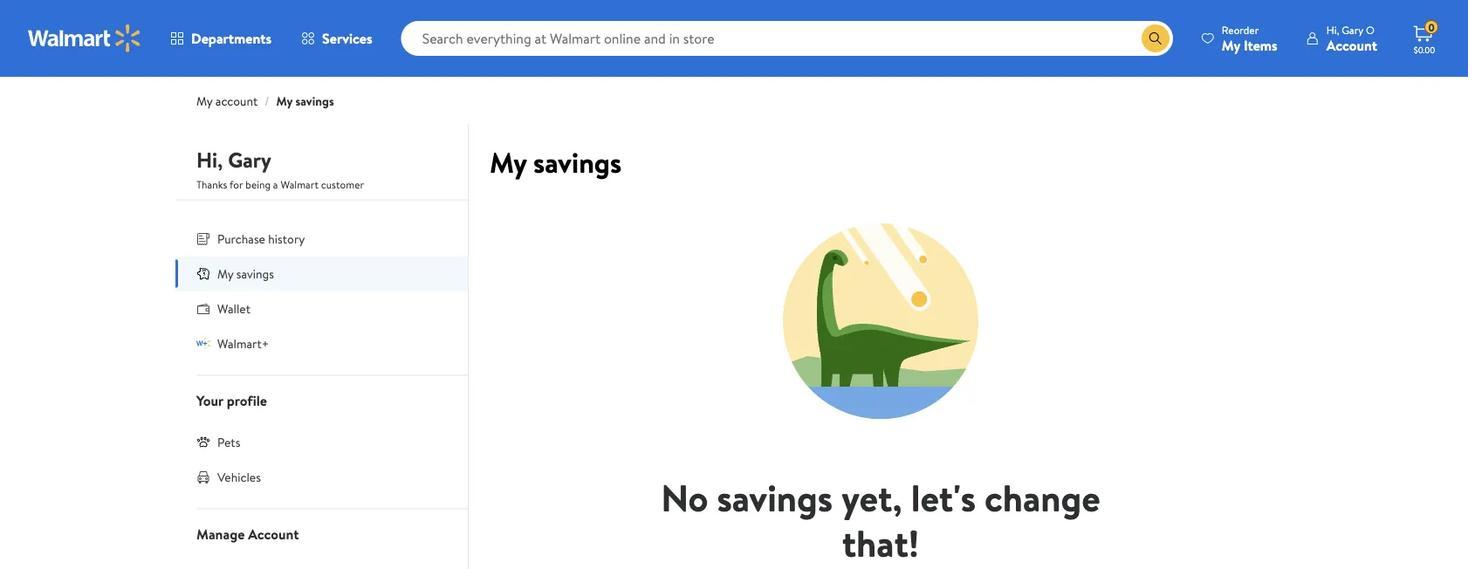 Task type: locate. For each thing, give the bounding box(es) containing it.
purchase history link
[[176, 221, 468, 256]]

icon image inside walmart+ link
[[197, 337, 210, 350]]

gary inside hi, gary thanks for being a walmart customer
[[228, 145, 272, 175]]

icon image inside my savings link
[[197, 267, 210, 281]]

purchase history
[[217, 230, 305, 247]]

hi, left o
[[1327, 22, 1340, 37]]

let's
[[912, 472, 976, 523]]

0
[[1429, 20, 1435, 35]]

my
[[1223, 35, 1241, 55], [197, 93, 213, 110], [276, 93, 293, 110], [490, 143, 527, 182], [217, 265, 234, 282]]

1 vertical spatial hi,
[[197, 145, 223, 175]]

hi, inside hi, gary thanks for being a walmart customer
[[197, 145, 223, 175]]

0 vertical spatial hi,
[[1327, 22, 1340, 37]]

2 icon image from the top
[[197, 337, 210, 350]]

account left the $0.00
[[1327, 35, 1378, 55]]

hi, inside the "hi, gary o account"
[[1327, 22, 1340, 37]]

1 vertical spatial my savings
[[217, 265, 274, 282]]

my account link
[[197, 93, 258, 110]]

hi, gary link
[[197, 145, 272, 182]]

walmart+ link
[[176, 326, 468, 361]]

reorder my items
[[1223, 22, 1278, 55]]

no
[[661, 472, 709, 523]]

your
[[197, 391, 223, 410]]

search icon image
[[1149, 31, 1163, 45]]

3 icon image from the top
[[197, 435, 210, 449]]

customer
[[321, 177, 364, 192]]

gary for account
[[1343, 22, 1364, 37]]

account
[[1327, 35, 1378, 55], [248, 524, 299, 544]]

my savings link right /
[[276, 93, 334, 110]]

1 vertical spatial account
[[248, 524, 299, 544]]

1 vertical spatial gary
[[228, 145, 272, 175]]

icon image for my savings
[[197, 267, 210, 281]]

reorder
[[1223, 22, 1260, 37]]

savings
[[296, 93, 334, 110], [534, 143, 622, 182], [237, 265, 274, 282], [717, 472, 833, 523]]

1 horizontal spatial my savings
[[490, 143, 622, 182]]

departments
[[191, 29, 272, 48]]

hi,
[[1327, 22, 1340, 37], [197, 145, 223, 175]]

savings inside no savings yet, let's change that!
[[717, 472, 833, 523]]

0 vertical spatial gary
[[1343, 22, 1364, 37]]

manage account
[[197, 524, 299, 544]]

gary inside the "hi, gary o account"
[[1343, 22, 1364, 37]]

icon image
[[197, 267, 210, 281], [197, 337, 210, 350], [197, 435, 210, 449]]

1 horizontal spatial hi,
[[1327, 22, 1340, 37]]

icon image inside pets "link"
[[197, 435, 210, 449]]

manage
[[197, 524, 245, 544]]

my savings
[[490, 143, 622, 182], [217, 265, 274, 282]]

2 vertical spatial icon image
[[197, 435, 210, 449]]

wallet
[[217, 300, 251, 317]]

1 icon image from the top
[[197, 267, 210, 281]]

1 vertical spatial icon image
[[197, 337, 210, 350]]

0 horizontal spatial my savings
[[217, 265, 274, 282]]

0 vertical spatial icon image
[[197, 267, 210, 281]]

gary up being
[[228, 145, 272, 175]]

my savings link
[[276, 93, 334, 110], [176, 256, 468, 291]]

gary left o
[[1343, 22, 1364, 37]]

1 horizontal spatial gary
[[1343, 22, 1364, 37]]

my savings link down history
[[176, 256, 468, 291]]

purchase
[[217, 230, 265, 247]]

Walmart Site-Wide search field
[[401, 21, 1174, 56]]

my inside "reorder my items"
[[1223, 35, 1241, 55]]

history
[[268, 230, 305, 247]]

account right manage
[[248, 524, 299, 544]]

profile
[[227, 391, 267, 410]]

0 vertical spatial account
[[1327, 35, 1378, 55]]

services
[[322, 29, 373, 48]]

gary
[[1343, 22, 1364, 37], [228, 145, 272, 175]]

1 horizontal spatial account
[[1327, 35, 1378, 55]]

a
[[273, 177, 278, 192]]

my account / my savings
[[197, 93, 334, 110]]

departments button
[[155, 17, 287, 59]]

being
[[246, 177, 271, 192]]

hi, gary o account
[[1327, 22, 1378, 55]]

walmart image
[[28, 24, 141, 52]]

hi, for thanks for being a walmart customer
[[197, 145, 223, 175]]

0 horizontal spatial gary
[[228, 145, 272, 175]]

hi, up thanks
[[197, 145, 223, 175]]

for
[[230, 177, 243, 192]]

0 horizontal spatial hi,
[[197, 145, 223, 175]]



Task type: vqa. For each thing, say whether or not it's contained in the screenshot.
to in the Become a member to get free same-day delivery, gas discounts & more!
no



Task type: describe. For each thing, give the bounding box(es) containing it.
that!
[[843, 517, 920, 569]]

vehicles
[[217, 469, 261, 486]]

0 vertical spatial my savings link
[[276, 93, 334, 110]]

wallet link
[[176, 291, 468, 326]]

Search search field
[[401, 21, 1174, 56]]

1 vertical spatial my savings link
[[176, 256, 468, 291]]

walmart+
[[217, 335, 269, 352]]

walmart
[[281, 177, 319, 192]]

services button
[[287, 17, 387, 59]]

icon image for pets
[[197, 435, 210, 449]]

hi, gary thanks for being a walmart customer
[[197, 145, 364, 192]]

pets
[[217, 434, 240, 451]]

your profile
[[197, 391, 267, 410]]

yet,
[[842, 472, 903, 523]]

hi, for account
[[1327, 22, 1340, 37]]

gary for for
[[228, 145, 272, 175]]

vehicles link
[[176, 460, 468, 495]]

0 horizontal spatial account
[[248, 524, 299, 544]]

o
[[1367, 22, 1375, 37]]

/
[[265, 93, 269, 110]]

change
[[985, 472, 1101, 523]]

thanks
[[197, 177, 227, 192]]

pets link
[[176, 425, 468, 460]]

no savings yet, let's change that!
[[661, 472, 1101, 569]]

icon image for walmart+
[[197, 337, 210, 350]]

$0.00
[[1415, 44, 1436, 55]]

0 vertical spatial my savings
[[490, 143, 622, 182]]

account
[[216, 93, 258, 110]]

items
[[1244, 35, 1278, 55]]

my savings inside my savings link
[[217, 265, 274, 282]]



